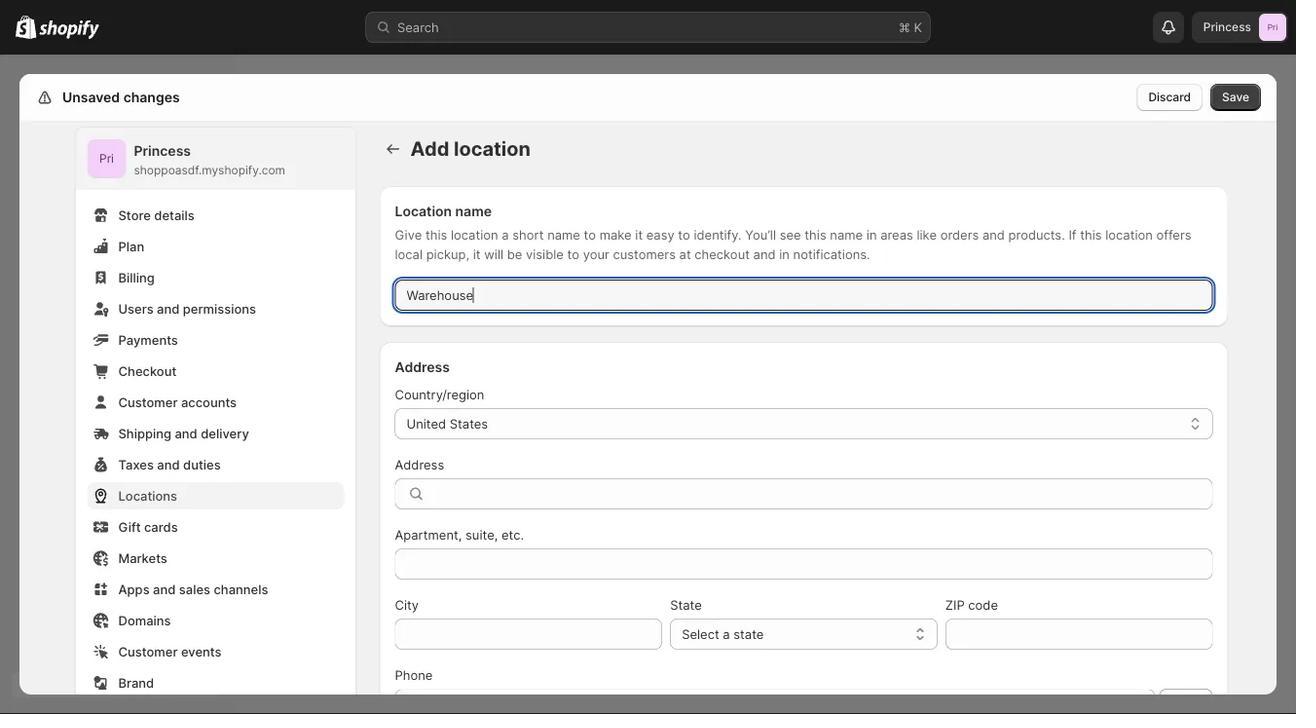 Task type: vqa. For each thing, say whether or not it's contained in the screenshot.
Search collections text box at top
no



Task type: locate. For each thing, give the bounding box(es) containing it.
accounts
[[181, 395, 237, 410]]

gift cards link
[[87, 513, 344, 541]]

name up the visible
[[548, 227, 581, 242]]

be
[[507, 247, 523, 262]]

location up 'will'
[[451, 227, 498, 242]]

1 vertical spatial address
[[395, 457, 444, 472]]

sales
[[179, 582, 210, 597]]

apps and sales channels link
[[87, 576, 344, 603]]

customer down domains
[[118, 644, 178, 659]]

location
[[454, 137, 531, 161], [451, 227, 498, 242], [1106, 227, 1153, 242]]

0 vertical spatial address
[[395, 359, 450, 376]]

name
[[456, 203, 492, 220], [548, 227, 581, 242], [830, 227, 863, 242]]

0 horizontal spatial this
[[426, 227, 448, 242]]

customer down checkout
[[118, 395, 178, 410]]

address down united
[[395, 457, 444, 472]]

2 horizontal spatial this
[[1081, 227, 1103, 242]]

it up customers
[[636, 227, 643, 242]]

phone
[[395, 667, 433, 683]]

taxes and duties
[[118, 457, 221, 472]]

checkout
[[695, 247, 750, 262]]

a
[[502, 227, 509, 242], [723, 626, 730, 642]]

locations
[[118, 488, 177, 503]]

identify.
[[694, 227, 742, 242]]

country/region
[[395, 387, 485, 402]]

brand link
[[87, 669, 344, 697]]

1 vertical spatial princess image
[[87, 139, 126, 178]]

customer for customer accounts
[[118, 395, 178, 410]]

settings dialog
[[19, 74, 1277, 714]]

0 horizontal spatial name
[[456, 203, 492, 220]]

name up notifications. at the top
[[830, 227, 863, 242]]

1 horizontal spatial a
[[723, 626, 730, 642]]

gift cards
[[118, 519, 178, 534]]

to
[[584, 227, 596, 242], [678, 227, 691, 242], [568, 247, 580, 262]]

shipping and delivery link
[[87, 420, 344, 447]]

areas
[[881, 227, 914, 242]]

princess up save
[[1204, 20, 1252, 34]]

united states
[[407, 416, 488, 431]]

princess image
[[1260, 14, 1287, 41], [87, 139, 126, 178]]

2 address from the top
[[395, 457, 444, 472]]

shipping and delivery
[[118, 426, 249, 441]]

0 horizontal spatial princess
[[134, 143, 191, 159]]

0 vertical spatial princess
[[1204, 20, 1252, 34]]

code
[[969, 597, 999, 612]]

users
[[118, 301, 154, 316]]

1 horizontal spatial in
[[867, 227, 877, 242]]

brand
[[118, 675, 154, 690]]

1 horizontal spatial this
[[805, 227, 827, 242]]

it left 'will'
[[473, 247, 481, 262]]

address
[[395, 359, 450, 376], [395, 457, 444, 472]]

0 vertical spatial princess image
[[1260, 14, 1287, 41]]

to up at
[[678, 227, 691, 242]]

details
[[154, 208, 195, 223]]

dialog
[[1285, 74, 1297, 695]]

in left areas
[[867, 227, 877, 242]]

shopify image
[[16, 15, 36, 39], [39, 20, 100, 39]]

select a state
[[682, 626, 764, 642]]

princess inside princess shoppoasdf.myshopify.com
[[134, 143, 191, 159]]

and down customer accounts
[[175, 426, 198, 441]]

payments link
[[87, 326, 344, 354]]

this right if
[[1081, 227, 1103, 242]]

unsaved changes
[[62, 89, 180, 106]]

and right users
[[157, 301, 180, 316]]

0 vertical spatial in
[[867, 227, 877, 242]]

zip
[[946, 597, 965, 612]]

taxes and duties link
[[87, 451, 344, 478]]

0 vertical spatial it
[[636, 227, 643, 242]]

customer
[[118, 395, 178, 410], [118, 644, 178, 659]]

1 horizontal spatial name
[[548, 227, 581, 242]]

plan link
[[87, 233, 344, 260]]

locations link
[[87, 482, 344, 510]]

this up pickup,
[[426, 227, 448, 242]]

united
[[407, 416, 446, 431]]

and down you'll
[[754, 247, 776, 262]]

1 horizontal spatial it
[[636, 227, 643, 242]]

it
[[636, 227, 643, 242], [473, 247, 481, 262]]

0 horizontal spatial princess image
[[87, 139, 126, 178]]

permissions
[[183, 301, 256, 316]]

and right 'apps'
[[153, 582, 176, 597]]

name up 'will'
[[456, 203, 492, 220]]

this
[[426, 227, 448, 242], [805, 227, 827, 242], [1081, 227, 1103, 242]]

local
[[395, 247, 423, 262]]

princess image up store
[[87, 139, 126, 178]]

Apartment, suite, etc. text field
[[395, 549, 1214, 580]]

plan
[[118, 239, 144, 254]]

duties
[[183, 457, 221, 472]]

princess up the shoppoasdf.myshopify.com
[[134, 143, 191, 159]]

shop settings menu element
[[76, 128, 356, 714]]

a up be
[[502, 227, 509, 242]]

unsaved
[[62, 89, 120, 106]]

1 horizontal spatial shopify image
[[39, 20, 100, 39]]

0 horizontal spatial shopify image
[[16, 15, 36, 39]]

make
[[600, 227, 632, 242]]

this right see
[[805, 227, 827, 242]]

1 horizontal spatial princess
[[1204, 20, 1252, 34]]

princess image up save 'button'
[[1260, 14, 1287, 41]]

1 vertical spatial customer
[[118, 644, 178, 659]]

visible
[[526, 247, 564, 262]]

add
[[411, 137, 450, 161]]

and
[[983, 227, 1005, 242], [754, 247, 776, 262], [157, 301, 180, 316], [175, 426, 198, 441], [157, 457, 180, 472], [153, 582, 176, 597]]

and for permissions
[[157, 301, 180, 316]]

0 vertical spatial customer
[[118, 395, 178, 410]]

1 vertical spatial in
[[780, 247, 790, 262]]

1 customer from the top
[[118, 395, 178, 410]]

users and permissions
[[118, 301, 256, 316]]

to left your
[[568, 247, 580, 262]]

add location
[[411, 137, 531, 161]]

1 horizontal spatial princess image
[[1260, 14, 1287, 41]]

0 horizontal spatial in
[[780, 247, 790, 262]]

0 horizontal spatial it
[[473, 247, 481, 262]]

users and permissions link
[[87, 295, 344, 322]]

store details link
[[87, 202, 344, 229]]

1 address from the top
[[395, 359, 450, 376]]

checkout
[[118, 363, 177, 379]]

City text field
[[395, 619, 663, 650]]

a left state
[[723, 626, 730, 642]]

address up country/region
[[395, 359, 450, 376]]

princess shoppoasdf.myshopify.com
[[134, 143, 285, 177]]

and for duties
[[157, 457, 180, 472]]

in
[[867, 227, 877, 242], [780, 247, 790, 262]]

1 vertical spatial princess
[[134, 143, 191, 159]]

1 vertical spatial a
[[723, 626, 730, 642]]

in down see
[[780, 247, 790, 262]]

location right add in the top of the page
[[454, 137, 531, 161]]

settings
[[58, 89, 114, 106]]

to up your
[[584, 227, 596, 242]]

2 customer from the top
[[118, 644, 178, 659]]

ZIP code text field
[[946, 619, 1214, 650]]

search
[[398, 19, 439, 35]]

checkout link
[[87, 358, 344, 385]]

0 horizontal spatial a
[[502, 227, 509, 242]]

and right taxes
[[157, 457, 180, 472]]

customer accounts
[[118, 395, 237, 410]]

like
[[917, 227, 937, 242]]

store
[[118, 208, 151, 223]]

0 vertical spatial a
[[502, 227, 509, 242]]

shoppoasdf.myshopify.com
[[134, 163, 285, 177]]



Task type: describe. For each thing, give the bounding box(es) containing it.
Phone text field
[[395, 689, 1156, 714]]

discard
[[1149, 90, 1192, 104]]

Paris Warehouse text field
[[395, 280, 1214, 311]]

taxes
[[118, 457, 154, 472]]

state
[[734, 626, 764, 642]]

0 horizontal spatial to
[[568, 247, 580, 262]]

your
[[583, 247, 610, 262]]

⌘ k
[[899, 19, 923, 35]]

will
[[484, 247, 504, 262]]

delivery
[[201, 426, 249, 441]]

location left 'offers' at the top of page
[[1106, 227, 1153, 242]]

and for delivery
[[175, 426, 198, 441]]

2 horizontal spatial to
[[678, 227, 691, 242]]

customers
[[613, 247, 676, 262]]

select
[[682, 626, 720, 642]]

state
[[670, 597, 702, 612]]

markets link
[[87, 545, 344, 572]]

apartment,
[[395, 527, 462, 542]]

domains
[[118, 613, 171, 628]]

channels
[[214, 582, 268, 597]]

notifications.
[[794, 247, 871, 262]]

customer events link
[[87, 638, 344, 665]]

etc.
[[502, 527, 524, 542]]

pickup,
[[426, 247, 470, 262]]

princess for princess shoppoasdf.myshopify.com
[[134, 143, 191, 159]]

zip code
[[946, 597, 999, 612]]

domains link
[[87, 607, 344, 634]]

save
[[1223, 90, 1250, 104]]

customer accounts link
[[87, 389, 344, 416]]

at
[[680, 247, 691, 262]]

location name give this location a short name to make it easy to identify. you'll see this name in areas like orders and products. if this location offers local pickup, it will be visible to your customers at checkout and in notifications.
[[395, 203, 1192, 262]]

apartment, suite, etc.
[[395, 527, 524, 542]]

customer events
[[118, 644, 222, 659]]

orders
[[941, 227, 979, 242]]

princess for princess
[[1204, 20, 1252, 34]]

pri button
[[87, 139, 126, 178]]

2 horizontal spatial name
[[830, 227, 863, 242]]

events
[[181, 644, 222, 659]]

⌘
[[899, 19, 911, 35]]

Address text field
[[434, 478, 1214, 510]]

cards
[[144, 519, 178, 534]]

apps
[[118, 582, 150, 597]]

customer for customer events
[[118, 644, 178, 659]]

location
[[395, 203, 452, 220]]

apps and sales channels
[[118, 582, 268, 597]]

3 this from the left
[[1081, 227, 1103, 242]]

billing
[[118, 270, 155, 285]]

you'll
[[746, 227, 777, 242]]

short
[[513, 227, 544, 242]]

store details
[[118, 208, 195, 223]]

discard button
[[1137, 84, 1203, 111]]

suite,
[[466, 527, 498, 542]]

easy
[[647, 227, 675, 242]]

city
[[395, 597, 419, 612]]

payments
[[118, 332, 178, 347]]

1 horizontal spatial to
[[584, 227, 596, 242]]

shipping
[[118, 426, 171, 441]]

billing link
[[87, 264, 344, 291]]

and for sales
[[153, 582, 176, 597]]

2 this from the left
[[805, 227, 827, 242]]

1 vertical spatial it
[[473, 247, 481, 262]]

1 this from the left
[[426, 227, 448, 242]]

k
[[914, 19, 923, 35]]

if
[[1069, 227, 1077, 242]]

a inside location name give this location a short name to make it easy to identify. you'll see this name in areas like orders and products. if this location offers local pickup, it will be visible to your customers at checkout and in notifications.
[[502, 227, 509, 242]]

products.
[[1009, 227, 1066, 242]]

markets
[[118, 550, 167, 566]]

and right orders
[[983, 227, 1005, 242]]

give
[[395, 227, 422, 242]]

changes
[[123, 89, 180, 106]]

princess image inside shop settings menu 'element'
[[87, 139, 126, 178]]

save button
[[1211, 84, 1262, 111]]

offers
[[1157, 227, 1192, 242]]

states
[[450, 416, 488, 431]]



